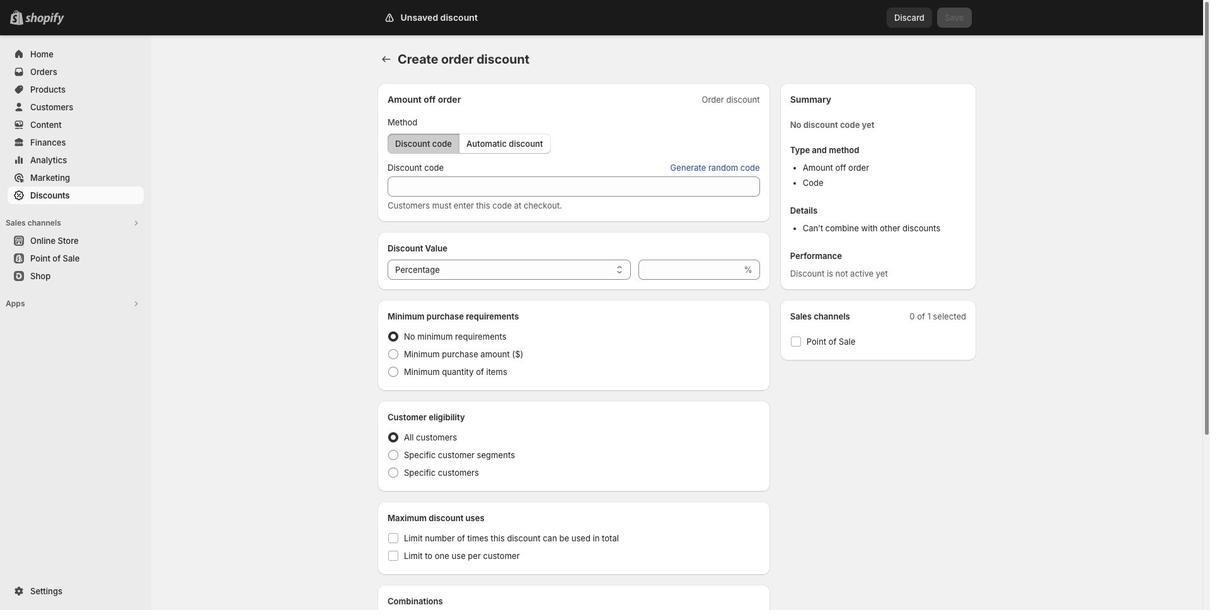 Task type: locate. For each thing, give the bounding box(es) containing it.
shopify image
[[25, 13, 64, 25]]

None text field
[[388, 177, 760, 197], [639, 260, 742, 280], [388, 177, 760, 197], [639, 260, 742, 280]]



Task type: vqa. For each thing, say whether or not it's contained in the screenshot.
"Search countries" text box
no



